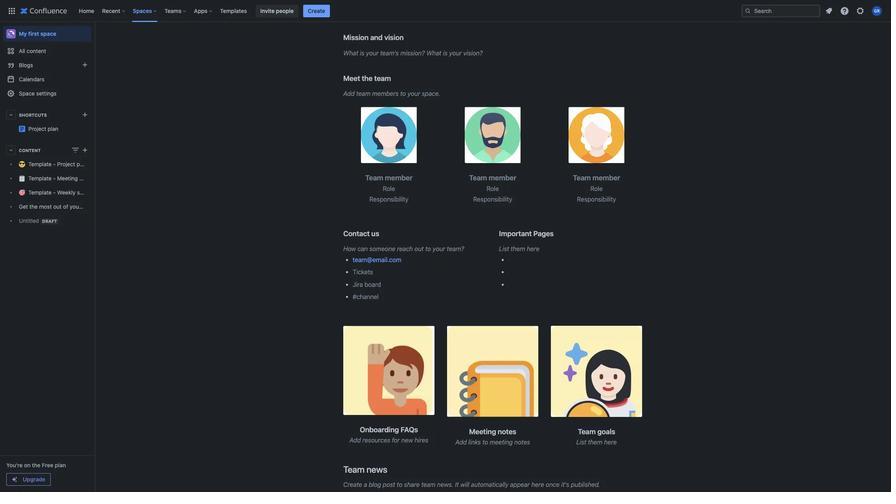 Task type: vqa. For each thing, say whether or not it's contained in the screenshot.
bottom notes
yes



Task type: describe. For each thing, give the bounding box(es) containing it.
mission?
[[401, 49, 425, 57]]

1 vertical spatial here
[[604, 439, 617, 446]]

links
[[469, 439, 481, 446]]

blog
[[369, 482, 381, 489]]

automatically
[[471, 482, 509, 489]]

- for project
[[53, 161, 56, 168]]

important
[[499, 229, 532, 238]]

vision
[[385, 33, 404, 42]]

out inside tree
[[53, 204, 62, 210]]

apps button
[[192, 5, 215, 17]]

team down meet the team
[[356, 90, 371, 97]]

spaces button
[[131, 5, 160, 17]]

template - weekly status report link
[[3, 186, 110, 200]]

tickets
[[353, 269, 373, 276]]

once
[[546, 482, 560, 489]]

jira
[[353, 281, 363, 288]]

your left team?
[[433, 246, 445, 253]]

space settings
[[19, 90, 57, 97]]

it's
[[561, 482, 570, 489]]

report
[[94, 189, 110, 196]]

2 horizontal spatial project
[[91, 122, 109, 129]]

add links to meeting notes
[[456, 439, 530, 446]]

1 horizontal spatial meeting
[[469, 427, 496, 436]]

us
[[371, 229, 379, 238]]

0 horizontal spatial project
[[28, 125, 46, 132]]

1 responsibility from the left
[[370, 196, 409, 203]]

1 is from the left
[[360, 49, 365, 57]]

1 vertical spatial out
[[415, 246, 424, 253]]

2 what from the left
[[427, 49, 442, 57]]

spaces
[[133, 7, 152, 14]]

project plan for project plan link over the change view image
[[91, 122, 122, 129]]

get
[[19, 204, 28, 210]]

appswitcher icon image
[[7, 6, 17, 16]]

home
[[79, 7, 94, 14]]

team up members on the left top of the page
[[374, 74, 391, 82]]

you're on the free plan
[[6, 462, 66, 469]]

3 member from the left
[[593, 174, 620, 182]]

2 is from the left
[[443, 49, 448, 57]]

first
[[28, 30, 39, 37]]

vision?
[[464, 49, 483, 57]]

0 vertical spatial here
[[527, 246, 540, 253]]

global element
[[5, 0, 740, 22]]

templates
[[220, 7, 247, 14]]

add down meet
[[343, 90, 355, 97]]

team inside space element
[[82, 204, 95, 210]]

important pages
[[499, 229, 554, 238]]

2 vertical spatial the
[[32, 462, 40, 469]]

1 vertical spatial them
[[588, 439, 603, 446]]

board
[[365, 281, 381, 288]]

news.
[[437, 482, 454, 489]]

members
[[372, 90, 399, 97]]

premium image
[[11, 477, 18, 483]]

onboarding faqs
[[360, 426, 418, 434]]

on
[[24, 462, 31, 469]]

team@email.com
[[353, 256, 401, 264]]

upgrade button
[[7, 474, 50, 486]]

invite
[[260, 7, 275, 14]]

add for onboarding faqs
[[350, 437, 361, 444]]

template for template - weekly status report
[[28, 189, 52, 196]]

invite people
[[260, 7, 294, 14]]

content
[[27, 48, 46, 54]]

add team members to your space.
[[343, 90, 441, 97]]

your inside space element
[[70, 204, 81, 210]]

#channel
[[353, 294, 379, 301]]

1 horizontal spatial project
[[57, 161, 75, 168]]

copy image for mission and vision
[[403, 33, 412, 42]]

create a blog post to share team news. it will automatically appear here once it's published.
[[343, 482, 600, 489]]

can
[[358, 246, 368, 253]]

draft
[[42, 219, 57, 224]]

appear
[[510, 482, 530, 489]]

invite people button
[[256, 5, 298, 17]]

2 vertical spatial here
[[532, 482, 544, 489]]

team right "share"
[[421, 482, 436, 489]]

hires
[[415, 437, 429, 444]]

1 team member from the left
[[365, 174, 413, 182]]

copy image for meeting notes
[[516, 427, 525, 436]]

space settings link
[[3, 87, 91, 101]]

status
[[77, 189, 93, 196]]

teams
[[165, 7, 182, 14]]

create for create
[[308, 7, 325, 14]]

it
[[455, 482, 459, 489]]

what is your team's mission? what is your vision?
[[343, 49, 483, 57]]

faqs
[[401, 426, 418, 434]]

0 vertical spatial space
[[40, 30, 56, 37]]

0 vertical spatial list
[[499, 246, 509, 253]]

project plan for project plan link underneath shortcuts dropdown button
[[28, 125, 58, 132]]

your down mission and vision
[[366, 49, 379, 57]]

shortcuts button
[[3, 108, 91, 122]]

contact
[[343, 229, 370, 238]]

pages
[[534, 229, 554, 238]]

all content link
[[3, 44, 91, 58]]

banner containing home
[[0, 0, 891, 22]]

meeting notes
[[469, 427, 517, 436]]

copy image for important pages
[[553, 229, 563, 238]]

template - project plan image
[[19, 126, 25, 132]]

- for meeting
[[53, 175, 56, 182]]

notification icon image
[[825, 6, 834, 16]]

calendars
[[19, 76, 44, 83]]

reach
[[397, 246, 413, 253]]

1 role responsibility from the left
[[370, 185, 409, 203]]

for
[[392, 437, 400, 444]]

team news
[[343, 465, 388, 475]]

news
[[367, 465, 388, 475]]

2 role from the left
[[487, 185, 499, 192]]

template - meeting notes
[[28, 175, 93, 182]]

template - project plan link
[[3, 157, 91, 172]]

team's
[[380, 49, 399, 57]]

2 member from the left
[[489, 174, 517, 182]]

team?
[[447, 246, 464, 253]]

create link
[[303, 5, 330, 17]]

most
[[39, 204, 52, 210]]

3 role from the left
[[591, 185, 603, 192]]

and
[[370, 33, 383, 42]]

1 role from the left
[[383, 185, 395, 192]]

content button
[[3, 143, 91, 157]]

to right links
[[483, 439, 488, 446]]

my
[[19, 30, 27, 37]]

create for create a blog post to share team news. it will automatically appear here once it's published.
[[343, 482, 362, 489]]

2 responsibility from the left
[[473, 196, 512, 203]]

add for meeting notes
[[456, 439, 467, 446]]

space element
[[0, 22, 122, 493]]

published.
[[571, 482, 600, 489]]

add shortcut image
[[80, 110, 90, 120]]

copy image for team goals
[[615, 427, 624, 437]]

new
[[402, 437, 413, 444]]

project plan link down shortcuts dropdown button
[[28, 125, 58, 132]]

1 member from the left
[[385, 174, 413, 182]]

- for weekly
[[53, 189, 56, 196]]

onboarding
[[360, 426, 399, 434]]



Task type: locate. For each thing, give the bounding box(es) containing it.
2 vertical spatial template
[[28, 189, 52, 196]]

untitled
[[19, 218, 39, 224]]

space
[[40, 30, 56, 37], [97, 204, 112, 210]]

team goals
[[578, 428, 616, 436]]

0 vertical spatial list them here
[[499, 246, 540, 253]]

0 horizontal spatial list
[[499, 246, 509, 253]]

recent button
[[100, 5, 128, 17]]

your left space.
[[408, 90, 420, 97]]

resources
[[363, 437, 390, 444]]

the
[[362, 74, 373, 82], [29, 204, 38, 210], [32, 462, 40, 469]]

- inside template - weekly status report link
[[53, 189, 56, 196]]

role
[[383, 185, 395, 192], [487, 185, 499, 192], [591, 185, 603, 192]]

to right members on the left top of the page
[[400, 90, 406, 97]]

blogs
[[19, 62, 33, 68]]

confluence image
[[20, 6, 67, 16], [20, 6, 67, 16]]

people
[[276, 7, 294, 14]]

out right reach
[[415, 246, 424, 253]]

0 horizontal spatial out
[[53, 204, 62, 210]]

2 horizontal spatial responsibility
[[577, 196, 616, 203]]

banner
[[0, 0, 891, 22]]

what down mission at the top left
[[343, 49, 358, 57]]

shortcuts
[[19, 112, 47, 117]]

is down mission at the top left
[[360, 49, 365, 57]]

0 horizontal spatial responsibility
[[370, 196, 409, 203]]

what
[[343, 49, 358, 57], [427, 49, 442, 57]]

1 template from the top
[[28, 161, 52, 168]]

tree inside space element
[[3, 157, 112, 228]]

3 template from the top
[[28, 189, 52, 196]]

2 - from the top
[[53, 175, 56, 182]]

create right people
[[308, 7, 325, 14]]

them down "important"
[[511, 246, 525, 253]]

what right mission?
[[427, 49, 442, 57]]

notes right meeting
[[515, 439, 530, 446]]

out left of
[[53, 204, 62, 210]]

calendars link
[[3, 72, 91, 87]]

project plan link up the change view image
[[3, 122, 122, 136]]

template down template - project plan link
[[28, 175, 52, 182]]

2 vertical spatial notes
[[515, 439, 530, 446]]

here down goals
[[604, 439, 617, 446]]

0 horizontal spatial is
[[360, 49, 365, 57]]

1 horizontal spatial space
[[97, 204, 112, 210]]

0 vertical spatial out
[[53, 204, 62, 210]]

- inside template - meeting notes link
[[53, 175, 56, 182]]

2 template from the top
[[28, 175, 52, 182]]

1 horizontal spatial is
[[443, 49, 448, 57]]

1 vertical spatial create
[[343, 482, 362, 489]]

1 vertical spatial template
[[28, 175, 52, 182]]

notes
[[79, 175, 93, 182], [498, 427, 517, 436], [515, 439, 530, 446]]

1 horizontal spatial project plan
[[91, 122, 122, 129]]

meeting up the weekly
[[57, 175, 78, 182]]

project
[[91, 122, 109, 129], [28, 125, 46, 132], [57, 161, 75, 168]]

free
[[42, 462, 53, 469]]

2 horizontal spatial team member
[[573, 174, 620, 182]]

your left "vision?"
[[449, 49, 462, 57]]

- up template - meeting notes link
[[53, 161, 56, 168]]

create inside create link
[[308, 7, 325, 14]]

is left "vision?"
[[443, 49, 448, 57]]

the for get
[[29, 204, 38, 210]]

copy image for meet the team
[[390, 73, 400, 83]]

create
[[308, 7, 325, 14], [343, 482, 362, 489]]

1 vertical spatial list
[[577, 439, 587, 446]]

2 vertical spatial -
[[53, 189, 56, 196]]

create left a
[[343, 482, 362, 489]]

0 horizontal spatial role
[[383, 185, 395, 192]]

1 horizontal spatial role responsibility
[[473, 185, 512, 203]]

template - project plan
[[28, 161, 87, 168]]

them
[[511, 246, 525, 253], [588, 439, 603, 446]]

the right on at left bottom
[[32, 462, 40, 469]]

create a page image
[[80, 146, 90, 155]]

0 horizontal spatial what
[[343, 49, 358, 57]]

template down content dropdown button
[[28, 161, 52, 168]]

the right meet
[[362, 74, 373, 82]]

team member
[[365, 174, 413, 182], [469, 174, 517, 182], [573, 174, 620, 182]]

template for template - meeting notes
[[28, 175, 52, 182]]

mission
[[343, 33, 369, 42]]

my first space
[[19, 30, 56, 37]]

list down "important"
[[499, 246, 509, 253]]

list them here down "important"
[[499, 246, 540, 253]]

0 horizontal spatial them
[[511, 246, 525, 253]]

1 horizontal spatial create
[[343, 482, 362, 489]]

2 horizontal spatial role responsibility
[[577, 185, 616, 203]]

2 role responsibility from the left
[[473, 185, 512, 203]]

3 role responsibility from the left
[[577, 185, 616, 203]]

project plan link
[[3, 122, 122, 136], [28, 125, 58, 132]]

3 responsibility from the left
[[577, 196, 616, 203]]

0 horizontal spatial meeting
[[57, 175, 78, 182]]

copy image
[[403, 33, 412, 42], [412, 173, 421, 183], [379, 229, 388, 238], [553, 229, 563, 238], [516, 427, 525, 436], [615, 427, 624, 437]]

settings icon image
[[856, 6, 865, 16]]

3 - from the top
[[53, 189, 56, 196]]

mission and vision
[[343, 33, 404, 42]]

teams button
[[162, 5, 189, 17]]

- up template - weekly status report link
[[53, 175, 56, 182]]

goals
[[598, 428, 616, 436]]

1 horizontal spatial member
[[489, 174, 517, 182]]

1 horizontal spatial role
[[487, 185, 499, 192]]

3 team member from the left
[[573, 174, 620, 182]]

1 vertical spatial -
[[53, 175, 56, 182]]

settings
[[36, 90, 57, 97]]

your
[[366, 49, 379, 57], [449, 49, 462, 57], [408, 90, 420, 97], [70, 204, 81, 210], [433, 246, 445, 253]]

help icon image
[[840, 6, 850, 16]]

get the most out of your team space
[[19, 204, 112, 210]]

space right first
[[40, 30, 56, 37]]

untitled draft
[[19, 218, 57, 224]]

1 what from the left
[[343, 49, 358, 57]]

template - meeting notes link
[[3, 172, 93, 186]]

1 vertical spatial notes
[[498, 427, 517, 436]]

team@email.com link
[[353, 256, 401, 264]]

2 horizontal spatial role
[[591, 185, 603, 192]]

1 vertical spatial space
[[97, 204, 112, 210]]

your right of
[[70, 204, 81, 210]]

meeting up links
[[469, 427, 496, 436]]

here left once
[[532, 482, 544, 489]]

content
[[19, 148, 41, 153]]

-
[[53, 161, 56, 168], [53, 175, 56, 182], [53, 189, 56, 196]]

meeting
[[490, 439, 513, 446]]

meet
[[343, 74, 360, 82]]

template up most
[[28, 189, 52, 196]]

1 horizontal spatial list
[[577, 439, 587, 446]]

0 vertical spatial template
[[28, 161, 52, 168]]

search image
[[745, 8, 751, 14]]

add
[[343, 90, 355, 97], [350, 437, 361, 444], [456, 439, 467, 446]]

responsibility
[[370, 196, 409, 203], [473, 196, 512, 203], [577, 196, 616, 203]]

0 horizontal spatial create
[[308, 7, 325, 14]]

1 horizontal spatial out
[[415, 246, 424, 253]]

list them here
[[499, 246, 540, 253], [577, 439, 617, 446]]

1 horizontal spatial list them here
[[577, 439, 617, 446]]

list them here down team goals
[[577, 439, 617, 446]]

notes up meeting
[[498, 427, 517, 436]]

list down team goals
[[577, 439, 587, 446]]

all content
[[19, 48, 46, 54]]

Search field
[[742, 5, 821, 17]]

how
[[343, 246, 356, 253]]

space
[[19, 90, 35, 97]]

will
[[461, 482, 470, 489]]

0 vertical spatial meeting
[[57, 175, 78, 182]]

a
[[364, 482, 367, 489]]

get the most out of your team space link
[[3, 200, 112, 214]]

team down status
[[82, 204, 95, 210]]

1 vertical spatial meeting
[[469, 427, 496, 436]]

1 - from the top
[[53, 161, 56, 168]]

plan
[[111, 122, 122, 129], [48, 125, 58, 132], [77, 161, 87, 168], [55, 462, 66, 469]]

- left the weekly
[[53, 189, 56, 196]]

space down the report
[[97, 204, 112, 210]]

0 horizontal spatial member
[[385, 174, 413, 182]]

blogs link
[[3, 58, 91, 72]]

template - weekly status report
[[28, 189, 110, 196]]

notes up status
[[79, 175, 93, 182]]

here down important pages
[[527, 246, 540, 253]]

- inside template - project plan link
[[53, 161, 56, 168]]

1 vertical spatial the
[[29, 204, 38, 210]]

create a blog image
[[80, 60, 90, 70]]

copy image for team news
[[387, 465, 396, 474]]

meet the team
[[343, 74, 391, 82]]

0 horizontal spatial project plan
[[28, 125, 58, 132]]

copy image for contact us
[[379, 229, 388, 238]]

the for meet
[[362, 74, 373, 82]]

to right post at the bottom of the page
[[397, 482, 403, 489]]

0 vertical spatial the
[[362, 74, 373, 82]]

collapse sidebar image
[[86, 26, 103, 42]]

to right reach
[[425, 246, 431, 253]]

0 vertical spatial -
[[53, 161, 56, 168]]

1 horizontal spatial team member
[[469, 174, 517, 182]]

role responsibility
[[370, 185, 409, 203], [473, 185, 512, 203], [577, 185, 616, 203]]

2 team member from the left
[[469, 174, 517, 182]]

meeting inside space element
[[57, 175, 78, 182]]

copy image for onboarding faqs
[[417, 425, 427, 435]]

tree containing template - project plan
[[3, 157, 112, 228]]

someone
[[370, 246, 396, 253]]

copy image
[[390, 73, 400, 83], [516, 173, 525, 183], [620, 173, 629, 183], [417, 425, 427, 435], [387, 465, 396, 474]]

share
[[404, 482, 420, 489]]

change view image
[[71, 146, 80, 155]]

recent
[[102, 7, 120, 14]]

0 vertical spatial notes
[[79, 175, 93, 182]]

template for template - project plan
[[28, 161, 52, 168]]

0 horizontal spatial team member
[[365, 174, 413, 182]]

1 horizontal spatial responsibility
[[473, 196, 512, 203]]

1 vertical spatial list them here
[[577, 439, 617, 446]]

jira board
[[353, 281, 381, 288]]

my first space link
[[3, 26, 91, 42]]

you're
[[6, 462, 23, 469]]

0 vertical spatial them
[[511, 246, 525, 253]]

tree
[[3, 157, 112, 228]]

0 horizontal spatial space
[[40, 30, 56, 37]]

space.
[[422, 90, 441, 97]]

1 horizontal spatial what
[[427, 49, 442, 57]]

add left links
[[456, 439, 467, 446]]

out
[[53, 204, 62, 210], [415, 246, 424, 253]]

1 horizontal spatial them
[[588, 439, 603, 446]]

0 horizontal spatial list them here
[[499, 246, 540, 253]]

0 horizontal spatial role responsibility
[[370, 185, 409, 203]]

upgrade
[[23, 476, 45, 483]]

weekly
[[57, 189, 76, 196]]

notes inside template - meeting notes link
[[79, 175, 93, 182]]

2 horizontal spatial member
[[593, 174, 620, 182]]

member
[[385, 174, 413, 182], [489, 174, 517, 182], [593, 174, 620, 182]]

them down team goals
[[588, 439, 603, 446]]

0 vertical spatial create
[[308, 7, 325, 14]]

the right get
[[29, 204, 38, 210]]

add left resources
[[350, 437, 361, 444]]



